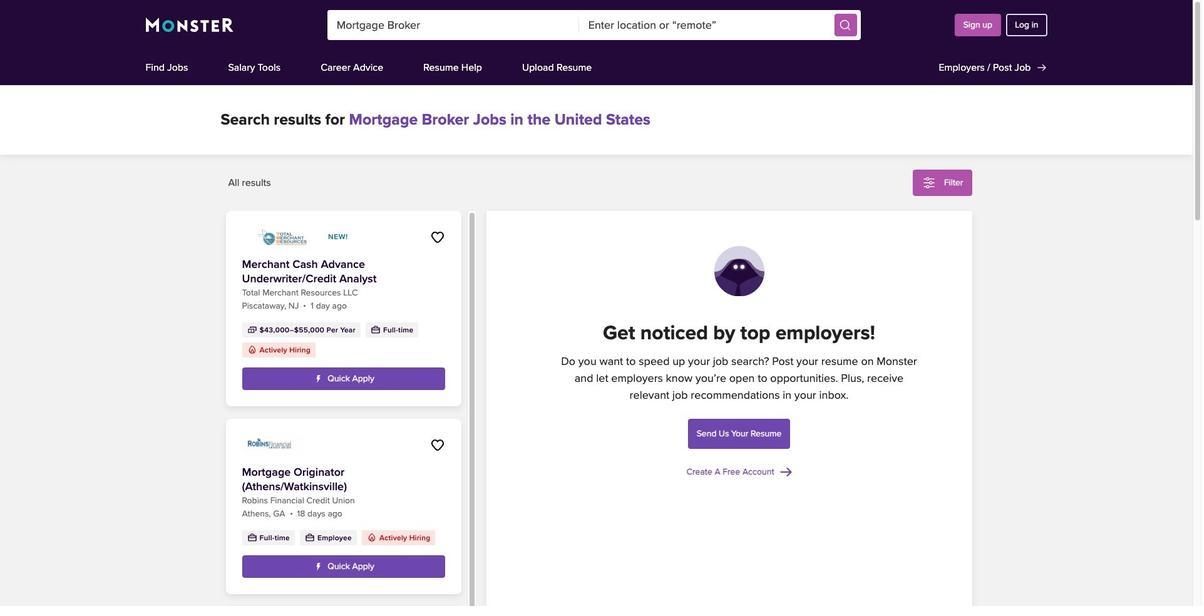 Task type: locate. For each thing, give the bounding box(es) containing it.
2 save this job image from the top
[[430, 438, 445, 453]]

1 vertical spatial save this job image
[[430, 438, 445, 453]]

0 vertical spatial save this job image
[[430, 230, 445, 245]]

Search jobs, keywords, companies search field
[[327, 10, 579, 40]]

1 save this job image from the top
[[430, 230, 445, 245]]

filter image
[[922, 175, 937, 190]]

save this job image inside mortgage originator (athens/watkinsville) at robins financial credit union element
[[430, 438, 445, 453]]

search image
[[839, 19, 852, 31]]

filter image
[[922, 175, 937, 190]]

monster image
[[146, 18, 233, 33]]

save this job image
[[430, 230, 445, 245], [430, 438, 445, 453]]

Enter location or "remote" search field
[[579, 10, 831, 40]]



Task type: describe. For each thing, give the bounding box(es) containing it.
save this job image inside merchant cash advance underwriter/credit analyst at total merchant resources llc element
[[430, 230, 445, 245]]

total merchant resources llc logo image
[[242, 227, 323, 247]]

robins financial credit union logo image
[[242, 435, 304, 455]]

mortgage originator (athens/watkinsville) at robins financial credit union element
[[226, 419, 461, 595]]

merchant cash advance underwriter/credit analyst at total merchant resources llc element
[[226, 211, 461, 407]]



